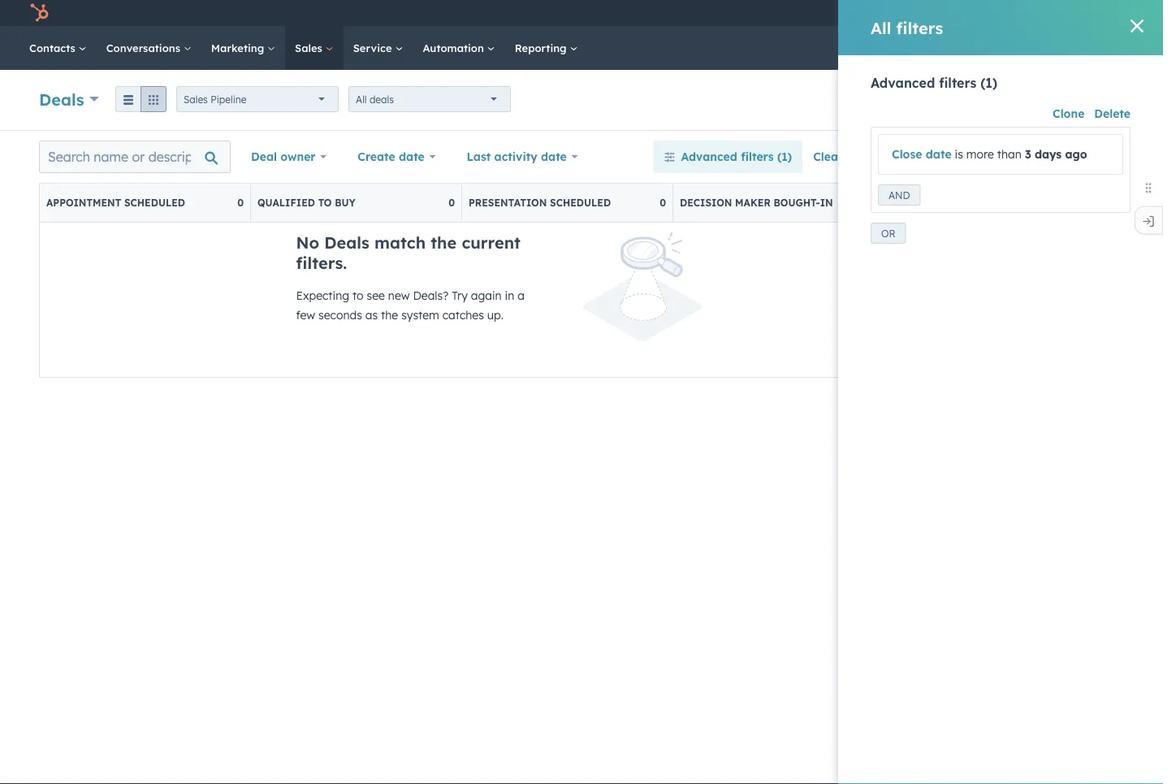 Task type: locate. For each thing, give the bounding box(es) containing it.
advanced filters (1) inside button
[[681, 150, 792, 164]]

0 vertical spatial sales
[[295, 41, 326, 54]]

sales inside sales link
[[295, 41, 326, 54]]

all deals
[[356, 93, 394, 105]]

1 vertical spatial sales
[[184, 93, 208, 105]]

1 horizontal spatial (1)
[[981, 75, 998, 91]]

automation
[[423, 41, 487, 54]]

sales left 'service'
[[295, 41, 326, 54]]

close image
[[1131, 20, 1144, 33]]

0 vertical spatial advanced
[[871, 75, 936, 91]]

3
[[1025, 147, 1032, 161]]

4 0 from the left
[[871, 197, 878, 209]]

create up clone
[[1058, 94, 1088, 106]]

create inside popup button
[[358, 150, 395, 164]]

sales inside sales pipeline popup button
[[184, 93, 208, 105]]

board actions button
[[872, 141, 1001, 173]]

marketplaces button
[[899, 0, 933, 26]]

1 vertical spatial all
[[356, 93, 367, 105]]

0 left the decision at the top
[[660, 197, 666, 209]]

try
[[452, 288, 468, 303]]

as
[[365, 308, 378, 322]]

0 left qualified
[[237, 197, 244, 209]]

0 horizontal spatial (1)
[[778, 150, 792, 164]]

all for all deals
[[356, 93, 367, 105]]

date for close
[[926, 147, 952, 161]]

pipeline
[[211, 93, 247, 105]]

advanced up actions
[[871, 75, 936, 91]]

2 horizontal spatial date
[[926, 147, 952, 161]]

deal
[[251, 150, 277, 164]]

filters inside button
[[741, 150, 774, 164]]

1 0 from the left
[[237, 197, 244, 209]]

sales left pipeline
[[184, 93, 208, 105]]

0 horizontal spatial deals
[[39, 89, 84, 109]]

0 vertical spatial to
[[318, 197, 332, 209]]

mateo roberts image
[[1031, 6, 1046, 20]]

deals
[[370, 93, 394, 105]]

current
[[462, 232, 521, 253]]

scheduled right presentation
[[550, 197, 611, 209]]

last activity date
[[467, 150, 567, 164]]

1 horizontal spatial advanced filters (1)
[[871, 75, 998, 91]]

0 vertical spatial deals
[[39, 89, 84, 109]]

board actions
[[892, 150, 971, 164]]

1 horizontal spatial date
[[541, 150, 567, 164]]

activity
[[495, 150, 538, 164]]

the right match
[[431, 232, 457, 253]]

group
[[115, 86, 167, 112]]

0 horizontal spatial all
[[356, 93, 367, 105]]

qualified to buy
[[258, 197, 356, 209]]

1 vertical spatial deals
[[325, 232, 370, 253]]

create date button
[[347, 141, 447, 173]]

1 horizontal spatial sales
[[295, 41, 326, 54]]

no
[[296, 232, 320, 253]]

2 scheduled from the left
[[550, 197, 611, 209]]

actions
[[930, 150, 971, 164]]

again
[[471, 288, 502, 303]]

scheduled down the search name or description search box
[[124, 197, 185, 209]]

1 vertical spatial advanced filters (1)
[[681, 150, 792, 164]]

buy
[[335, 197, 356, 209]]

0 vertical spatial the
[[431, 232, 457, 253]]

all left marketplaces icon
[[871, 17, 892, 38]]

clear all button
[[803, 141, 872, 173]]

to
[[318, 197, 332, 209], [353, 288, 364, 303]]

1 vertical spatial create
[[358, 150, 395, 164]]

0 horizontal spatial create
[[358, 150, 395, 164]]

0 horizontal spatial advanced
[[681, 150, 738, 164]]

create down all deals
[[358, 150, 395, 164]]

date for create
[[399, 150, 425, 164]]

seconds
[[319, 308, 362, 322]]

advanced filters (1)
[[871, 75, 998, 91], [681, 150, 792, 164]]

to inside expecting to see new deals? try again in a few seconds as the system catches up.
[[353, 288, 364, 303]]

0 vertical spatial create
[[1058, 94, 1088, 106]]

deals
[[39, 89, 84, 109], [325, 232, 370, 253]]

see
[[367, 288, 385, 303]]

0 horizontal spatial sales
[[184, 93, 208, 105]]

close date button
[[892, 147, 952, 161]]

0 horizontal spatial the
[[381, 308, 398, 322]]

2 vertical spatial all
[[847, 150, 862, 164]]

2 0 from the left
[[449, 197, 455, 209]]

to for expecting
[[353, 288, 364, 303]]

the right as
[[381, 308, 398, 322]]

to left see
[[353, 288, 364, 303]]

advanced filters (1) up maker on the top of the page
[[681, 150, 792, 164]]

expecting
[[296, 288, 349, 303]]

service link
[[343, 26, 413, 70]]

last
[[467, 150, 491, 164]]

(1) left clear
[[778, 150, 792, 164]]

company
[[1049, 6, 1097, 20]]

notifications image
[[997, 7, 1012, 22]]

sent
[[949, 197, 976, 209]]

contract sent
[[891, 197, 976, 209]]

automation link
[[413, 26, 505, 70]]

reporting link
[[505, 26, 588, 70]]

1 vertical spatial advanced
[[681, 150, 738, 164]]

0 left presentation
[[449, 197, 455, 209]]

save view
[[1048, 150, 1104, 164]]

upgrade image
[[878, 7, 893, 22]]

company 902 menu
[[873, 0, 1144, 26]]

all inside popup button
[[356, 93, 367, 105]]

(1) up import
[[981, 75, 998, 91]]

filters
[[897, 17, 944, 38], [940, 75, 977, 91], [741, 150, 774, 164]]

0 horizontal spatial advanced filters (1)
[[681, 150, 792, 164]]

all right clear
[[847, 150, 862, 164]]

0 horizontal spatial to
[[318, 197, 332, 209]]

0 left and
[[871, 197, 878, 209]]

deals right no
[[325, 232, 370, 253]]

sales for sales
[[295, 41, 326, 54]]

create deal
[[1058, 94, 1111, 106]]

appointment
[[46, 197, 121, 209]]

(1) inside button
[[778, 150, 792, 164]]

(1)
[[981, 75, 998, 91], [778, 150, 792, 164]]

settings image
[[970, 7, 984, 22]]

create inside button
[[1058, 94, 1088, 106]]

date inside the create date popup button
[[399, 150, 425, 164]]

hubspot link
[[20, 3, 61, 23]]

new
[[388, 288, 410, 303]]

marketplaces image
[[908, 7, 923, 22]]

0 vertical spatial advanced filters (1)
[[871, 75, 998, 91]]

the
[[431, 232, 457, 253], [381, 308, 398, 322]]

1 scheduled from the left
[[124, 197, 185, 209]]

to left buy
[[318, 197, 332, 209]]

0 horizontal spatial scheduled
[[124, 197, 185, 209]]

1 horizontal spatial scheduled
[[550, 197, 611, 209]]

1 vertical spatial the
[[381, 308, 398, 322]]

1 vertical spatial (1)
[[778, 150, 792, 164]]

company 902 button
[[1021, 0, 1143, 26]]

in
[[505, 288, 515, 303]]

1 horizontal spatial deals
[[325, 232, 370, 253]]

1 horizontal spatial the
[[431, 232, 457, 253]]

date down the all deals popup button
[[399, 150, 425, 164]]

all deals button
[[349, 86, 511, 112]]

deal
[[1091, 94, 1111, 106]]

scheduled
[[124, 197, 185, 209], [550, 197, 611, 209]]

search button
[[1121, 34, 1149, 62]]

sales
[[295, 41, 326, 54], [184, 93, 208, 105]]

the inside no deals match the current filters.
[[431, 232, 457, 253]]

system
[[402, 308, 439, 322]]

2 vertical spatial filters
[[741, 150, 774, 164]]

1 horizontal spatial to
[[353, 288, 364, 303]]

clone button
[[1053, 104, 1085, 124]]

delete button
[[1095, 104, 1131, 124]]

0 for presentation scheduled
[[660, 197, 666, 209]]

sales pipeline
[[184, 93, 247, 105]]

date left is
[[926, 147, 952, 161]]

the inside expecting to see new deals? try again in a few seconds as the system catches up.
[[381, 308, 398, 322]]

all left deals
[[356, 93, 367, 105]]

than
[[998, 147, 1022, 161]]

deal owner
[[251, 150, 316, 164]]

date
[[926, 147, 952, 161], [399, 150, 425, 164], [541, 150, 567, 164]]

deals button
[[39, 87, 99, 111]]

1 horizontal spatial all
[[847, 150, 862, 164]]

2 horizontal spatial all
[[871, 17, 892, 38]]

deals down contacts link
[[39, 89, 84, 109]]

1 vertical spatial to
[[353, 288, 364, 303]]

0 vertical spatial all
[[871, 17, 892, 38]]

ago
[[1066, 147, 1088, 161]]

actions
[[907, 94, 941, 106]]

view
[[1079, 150, 1104, 164]]

3 0 from the left
[[660, 197, 666, 209]]

all inside button
[[847, 150, 862, 164]]

advanced up the decision at the top
[[681, 150, 738, 164]]

contacts
[[29, 41, 79, 54]]

date right "activity"
[[541, 150, 567, 164]]

contract
[[891, 197, 946, 209]]

0 horizontal spatial date
[[399, 150, 425, 164]]

create
[[1058, 94, 1088, 106], [358, 150, 395, 164]]

deals?
[[413, 288, 449, 303]]

advanced filters (1) up actions
[[871, 75, 998, 91]]

1 horizontal spatial create
[[1058, 94, 1088, 106]]

close date is more than 3 days ago
[[892, 147, 1088, 161]]



Task type: vqa. For each thing, say whether or not it's contained in the screenshot.
Advanced Filters (1) button on the top of the page
yes



Task type: describe. For each thing, give the bounding box(es) containing it.
deals inside popup button
[[39, 89, 84, 109]]

closed won
[[1103, 197, 1164, 209]]

actions button
[[893, 87, 964, 113]]

marketing
[[211, 41, 267, 54]]

maker
[[736, 197, 771, 209]]

deals inside no deals match the current filters.
[[325, 232, 370, 253]]

expecting to see new deals? try again in a few seconds as the system catches up.
[[296, 288, 525, 322]]

conversations
[[106, 41, 183, 54]]

or
[[882, 227, 896, 239]]

decision
[[680, 197, 733, 209]]

Search HubSpot search field
[[935, 34, 1134, 62]]

notifications button
[[991, 0, 1018, 26]]

0 for decision maker bought-in
[[871, 197, 878, 209]]

902
[[1100, 6, 1118, 20]]

1 horizontal spatial advanced
[[871, 75, 936, 91]]

create date
[[358, 150, 425, 164]]

group inside deals banner
[[115, 86, 167, 112]]

few
[[296, 308, 315, 322]]

all filters
[[871, 17, 944, 38]]

bought-
[[774, 197, 820, 209]]

up.
[[487, 308, 504, 322]]

0 for appointment scheduled
[[237, 197, 244, 209]]

1 vertical spatial filters
[[940, 75, 977, 91]]

won
[[1146, 197, 1164, 209]]

hubspot image
[[29, 3, 49, 23]]

close
[[892, 147, 923, 161]]

sales for sales pipeline
[[184, 93, 208, 105]]

search image
[[1130, 42, 1141, 54]]

decision maker bought-in
[[680, 197, 833, 209]]

deals banner
[[39, 82, 1125, 114]]

deal owner button
[[241, 141, 337, 173]]

sales pipeline button
[[176, 86, 339, 112]]

presentation scheduled
[[469, 197, 611, 209]]

save
[[1048, 150, 1075, 164]]

service
[[353, 41, 395, 54]]

more
[[967, 147, 994, 161]]

clear all
[[814, 150, 862, 164]]

scheduled for appointment scheduled
[[124, 197, 185, 209]]

upgrade link
[[875, 4, 895, 22]]

match
[[375, 232, 426, 253]]

import button
[[974, 87, 1034, 113]]

import
[[988, 94, 1020, 106]]

closed
[[1103, 197, 1143, 209]]

owner
[[281, 150, 316, 164]]

all for all filters
[[871, 17, 892, 38]]

date inside last activity date 'popup button'
[[541, 150, 567, 164]]

advanced filters (1) button
[[654, 141, 803, 173]]

is
[[955, 147, 964, 161]]

clone
[[1053, 106, 1085, 121]]

create deal button
[[1044, 87, 1125, 113]]

and
[[889, 189, 910, 201]]

appointment scheduled
[[46, 197, 185, 209]]

clear
[[814, 150, 844, 164]]

settings link
[[967, 4, 987, 22]]

marketing link
[[201, 26, 285, 70]]

help image
[[943, 7, 957, 22]]

0 for qualified to buy
[[449, 197, 455, 209]]

last activity date button
[[456, 141, 589, 173]]

a
[[518, 288, 525, 303]]

conversations link
[[96, 26, 201, 70]]

save view button
[[1010, 141, 1125, 173]]

advanced inside button
[[681, 150, 738, 164]]

scheduled for presentation scheduled
[[550, 197, 611, 209]]

board
[[892, 150, 927, 164]]

contacts link
[[20, 26, 96, 70]]

reporting
[[515, 41, 570, 54]]

qualified
[[258, 197, 315, 209]]

0 vertical spatial (1)
[[981, 75, 998, 91]]

create for create date
[[358, 150, 395, 164]]

to for qualified
[[318, 197, 332, 209]]

filters.
[[296, 253, 347, 273]]

create for create deal
[[1058, 94, 1088, 106]]

days
[[1035, 147, 1062, 161]]

in
[[820, 197, 833, 209]]

Search name or description search field
[[39, 141, 231, 173]]

sales link
[[285, 26, 343, 70]]

0 vertical spatial filters
[[897, 17, 944, 38]]

company 902
[[1049, 6, 1118, 20]]

delete
[[1095, 106, 1131, 121]]



